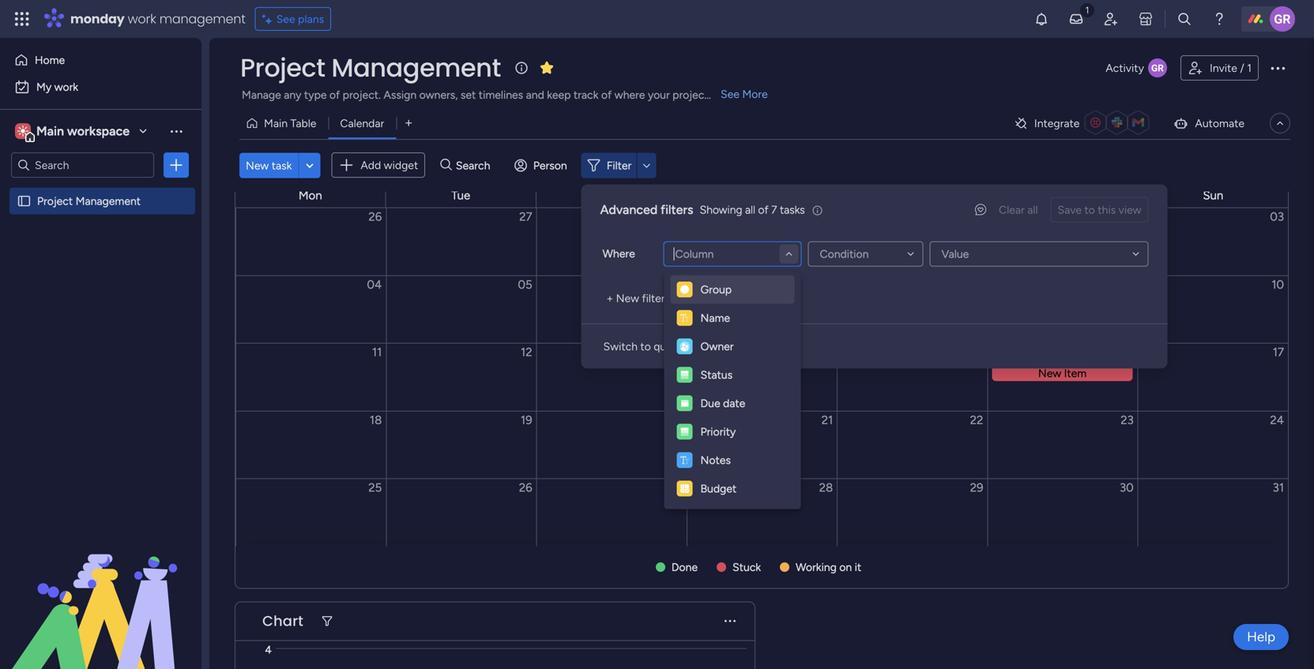Task type: describe. For each thing, give the bounding box(es) containing it.
owner
[[701, 340, 734, 353]]

budget
[[701, 482, 737, 495]]

add widget button
[[331, 153, 425, 178]]

1 horizontal spatial project management
[[240, 50, 501, 85]]

table
[[290, 117, 316, 130]]

my work option
[[9, 74, 192, 100]]

on
[[839, 561, 852, 574]]

tue
[[451, 188, 470, 203]]

0 horizontal spatial of
[[329, 88, 340, 102]]

new for + new group
[[687, 292, 710, 305]]

filter
[[607, 159, 632, 172]]

activity
[[1106, 61, 1144, 75]]

working on it
[[796, 561, 862, 574]]

priority
[[701, 425, 736, 439]]

my
[[36, 80, 52, 94]]

all inside advanced filters showing all of 7 tasks
[[745, 203, 755, 217]]

main table
[[264, 117, 316, 130]]

management
[[159, 10, 246, 28]]

main workspace
[[36, 124, 130, 139]]

tasks
[[780, 203, 805, 217]]

switch to quick filters button
[[597, 334, 717, 359]]

help image
[[1211, 11, 1227, 27]]

status
[[701, 368, 733, 382]]

invite
[[1210, 61, 1237, 75]]

Project Management field
[[236, 50, 505, 85]]

project management list box
[[0, 185, 202, 428]]

invite members image
[[1103, 11, 1119, 27]]

type
[[304, 88, 327, 102]]

new for + new filter
[[616, 292, 639, 305]]

stands.
[[711, 88, 746, 102]]

monday marketplace image
[[1138, 11, 1154, 27]]

home
[[35, 53, 65, 67]]

person
[[533, 159, 567, 172]]

save to this view button
[[1051, 197, 1149, 222]]

your
[[648, 88, 670, 102]]

integrate button
[[1008, 107, 1160, 140]]

1 horizontal spatial of
[[601, 88, 612, 102]]

home option
[[9, 47, 192, 73]]

calendar
[[340, 117, 384, 130]]

project.
[[343, 88, 381, 102]]

public board image
[[17, 194, 32, 209]]

invite / 1 button
[[1181, 55, 1259, 81]]

switch to quick filters
[[603, 340, 711, 353]]

group
[[713, 292, 743, 305]]

main for main table
[[264, 117, 288, 130]]

greg robinson image
[[1270, 6, 1295, 32]]

main workspace button
[[11, 118, 154, 145]]

more dots image
[[725, 616, 736, 627]]

showing
[[700, 203, 742, 217]]

owners,
[[419, 88, 458, 102]]

add widget
[[361, 158, 418, 172]]

search everything image
[[1177, 11, 1193, 27]]

Chart field
[[258, 611, 307, 632]]

show board description image
[[512, 60, 531, 76]]

workspace selection element
[[15, 122, 132, 142]]

arrow down image
[[637, 156, 656, 175]]

/
[[1240, 61, 1244, 75]]

work for my
[[54, 80, 78, 94]]

all inside button
[[1028, 203, 1038, 217]]

group
[[701, 283, 732, 296]]

2 workspace image from the left
[[17, 122, 28, 140]]

chart
[[262, 611, 303, 631]]

view
[[1119, 203, 1142, 217]]

track
[[574, 88, 599, 102]]

stuck
[[733, 561, 761, 574]]

calendar button
[[328, 111, 396, 136]]

assign
[[384, 88, 417, 102]]

of inside advanced filters showing all of 7 tasks
[[758, 203, 769, 217]]

new inside 'button'
[[246, 159, 269, 172]]

see for see more
[[721, 87, 740, 101]]

save to this view
[[1058, 203, 1142, 217]]

notes
[[701, 454, 731, 467]]

v2 search image
[[440, 156, 452, 174]]

update feed image
[[1068, 11, 1084, 27]]

0 vertical spatial filters
[[661, 202, 693, 217]]

v2 user feedback image
[[975, 202, 986, 218]]

condition
[[820, 247, 869, 261]]

where
[[615, 88, 645, 102]]

manage any type of project. assign owners, set timelines and keep track of where your project stands.
[[242, 88, 746, 102]]

+ new filter button
[[600, 286, 671, 311]]

1 horizontal spatial options image
[[1268, 58, 1287, 77]]

see plans
[[276, 12, 324, 26]]

help button
[[1234, 624, 1289, 650]]

notifications image
[[1034, 11, 1049, 27]]

Search field
[[452, 154, 499, 176]]

date
[[723, 397, 745, 410]]

my work link
[[9, 74, 192, 100]]

clear all button
[[993, 197, 1044, 222]]

name
[[701, 311, 730, 325]]

activity button
[[1099, 55, 1174, 81]]

add view image
[[406, 118, 412, 129]]

home link
[[9, 47, 192, 73]]

7
[[771, 203, 777, 217]]

1 vertical spatial options image
[[168, 157, 184, 173]]



Task type: locate. For each thing, give the bounding box(es) containing it.
1 horizontal spatial new
[[616, 292, 639, 305]]

value
[[942, 247, 969, 261]]

of right type
[[329, 88, 340, 102]]

0 vertical spatial to
[[1085, 203, 1095, 217]]

monday
[[70, 10, 125, 28]]

to for switch
[[640, 340, 651, 353]]

+ new group button
[[671, 286, 749, 311]]

person button
[[508, 153, 577, 178]]

see more
[[721, 87, 768, 101]]

0 vertical spatial see
[[276, 12, 295, 26]]

work
[[128, 10, 156, 28], [54, 80, 78, 94]]

of right track
[[601, 88, 612, 102]]

0 horizontal spatial management
[[76, 194, 141, 208]]

main down my
[[36, 124, 64, 139]]

lottie animation element
[[0, 510, 202, 669]]

1 horizontal spatial all
[[1028, 203, 1038, 217]]

help
[[1247, 629, 1275, 645]]

main for main workspace
[[36, 124, 64, 139]]

0 horizontal spatial main
[[36, 124, 64, 139]]

wed
[[599, 188, 623, 203]]

it
[[855, 561, 862, 574]]

set
[[461, 88, 476, 102]]

thu
[[752, 188, 772, 203]]

widget
[[384, 158, 418, 172]]

filters inside button
[[683, 340, 711, 353]]

new inside button
[[687, 292, 710, 305]]

plans
[[298, 12, 324, 26]]

see inside button
[[276, 12, 295, 26]]

1 horizontal spatial to
[[1085, 203, 1095, 217]]

2 + from the left
[[678, 292, 685, 305]]

1 all from the left
[[745, 203, 755, 217]]

timelines
[[479, 88, 523, 102]]

project management
[[240, 50, 501, 85], [37, 194, 141, 208]]

my work
[[36, 80, 78, 94]]

all right clear
[[1028, 203, 1038, 217]]

0 vertical spatial management
[[331, 50, 501, 85]]

new
[[246, 159, 269, 172], [616, 292, 639, 305], [687, 292, 710, 305]]

1 image
[[1080, 1, 1095, 19]]

clear all
[[999, 203, 1038, 217]]

this
[[1098, 203, 1116, 217]]

save
[[1058, 203, 1082, 217]]

main inside workspace selection 'element'
[[36, 124, 64, 139]]

main table button
[[239, 111, 328, 136]]

+ left the filter
[[607, 292, 613, 305]]

see plans button
[[255, 7, 331, 31]]

automate
[[1195, 117, 1245, 130]]

1 horizontal spatial main
[[264, 117, 288, 130]]

0 horizontal spatial work
[[54, 80, 78, 94]]

0 horizontal spatial +
[[607, 292, 613, 305]]

+ for + new group
[[678, 292, 685, 305]]

management
[[331, 50, 501, 85], [76, 194, 141, 208]]

1 vertical spatial work
[[54, 80, 78, 94]]

keep
[[547, 88, 571, 102]]

of left 7
[[758, 203, 769, 217]]

work right monday
[[128, 10, 156, 28]]

new left the filter
[[616, 292, 639, 305]]

project management up project.
[[240, 50, 501, 85]]

0 vertical spatial work
[[128, 10, 156, 28]]

0 vertical spatial project management
[[240, 50, 501, 85]]

0 horizontal spatial to
[[640, 340, 651, 353]]

column
[[675, 247, 714, 261]]

2 horizontal spatial new
[[687, 292, 710, 305]]

1 + from the left
[[607, 292, 613, 305]]

new task
[[246, 159, 292, 172]]

1 horizontal spatial management
[[331, 50, 501, 85]]

select product image
[[14, 11, 30, 27]]

new up the name
[[687, 292, 710, 305]]

1 vertical spatial project management
[[37, 194, 141, 208]]

sat
[[1054, 188, 1072, 203]]

0 horizontal spatial options image
[[168, 157, 184, 173]]

more
[[742, 87, 768, 101]]

+ inside button
[[607, 292, 613, 305]]

and
[[526, 88, 544, 102]]

see left more
[[721, 87, 740, 101]]

0 horizontal spatial project management
[[37, 194, 141, 208]]

filter button
[[581, 153, 656, 178]]

filters
[[661, 202, 693, 217], [683, 340, 711, 353]]

filter
[[642, 292, 665, 305]]

to left quick
[[640, 340, 651, 353]]

filters left showing
[[661, 202, 693, 217]]

integrate
[[1034, 117, 1080, 130]]

monday work management
[[70, 10, 246, 28]]

working
[[796, 561, 837, 574]]

mon
[[299, 188, 322, 203]]

collapse board header image
[[1274, 117, 1287, 130]]

management inside list box
[[76, 194, 141, 208]]

automate button
[[1167, 111, 1251, 136]]

1 workspace image from the left
[[15, 122, 31, 140]]

project inside list box
[[37, 194, 73, 208]]

project management down search in workspace field
[[37, 194, 141, 208]]

main inside main table button
[[264, 117, 288, 130]]

0 horizontal spatial project
[[37, 194, 73, 208]]

project management inside list box
[[37, 194, 141, 208]]

work for monday
[[128, 10, 156, 28]]

see left plans
[[276, 12, 295, 26]]

1 vertical spatial see
[[721, 87, 740, 101]]

advanced filters showing all of 7 tasks
[[600, 202, 805, 217]]

Search in workspace field
[[33, 156, 132, 174]]

+ right the filter
[[678, 292, 685, 305]]

1 horizontal spatial +
[[678, 292, 685, 305]]

new inside button
[[616, 292, 639, 305]]

see more link
[[719, 86, 769, 102]]

1 vertical spatial management
[[76, 194, 141, 208]]

project right public board image
[[37, 194, 73, 208]]

1 horizontal spatial work
[[128, 10, 156, 28]]

1 horizontal spatial project
[[240, 50, 325, 85]]

angle down image
[[306, 159, 314, 171]]

0 horizontal spatial all
[[745, 203, 755, 217]]

quick
[[654, 340, 680, 353]]

task
[[272, 159, 292, 172]]

project up any
[[240, 50, 325, 85]]

due
[[701, 397, 720, 410]]

sun
[[1203, 188, 1224, 203]]

any
[[284, 88, 301, 102]]

option
[[0, 187, 202, 190]]

+ for + new filter
[[607, 292, 613, 305]]

workspace options image
[[168, 123, 184, 139]]

see for see plans
[[276, 12, 295, 26]]

1 vertical spatial filters
[[683, 340, 711, 353]]

invite / 1
[[1210, 61, 1252, 75]]

1
[[1247, 61, 1252, 75]]

0 horizontal spatial see
[[276, 12, 295, 26]]

options image right the 1
[[1268, 58, 1287, 77]]

project
[[673, 88, 709, 102]]

2 all from the left
[[1028, 203, 1038, 217]]

main
[[264, 117, 288, 130], [36, 124, 64, 139]]

project
[[240, 50, 325, 85], [37, 194, 73, 208]]

management up assign
[[331, 50, 501, 85]]

remove from favorites image
[[539, 60, 555, 75]]

0 vertical spatial project
[[240, 50, 325, 85]]

0 horizontal spatial new
[[246, 159, 269, 172]]

to for save
[[1085, 203, 1095, 217]]

work right my
[[54, 80, 78, 94]]

new task button
[[239, 153, 298, 178]]

new left task
[[246, 159, 269, 172]]

done
[[672, 561, 698, 574]]

switch
[[603, 340, 638, 353]]

where
[[603, 247, 635, 260]]

add
[[361, 158, 381, 172]]

+ inside button
[[678, 292, 685, 305]]

+ new filter
[[607, 292, 665, 305]]

all down "thu"
[[745, 203, 755, 217]]

1 vertical spatial project
[[37, 194, 73, 208]]

main left table
[[264, 117, 288, 130]]

workspace
[[67, 124, 130, 139]]

clear
[[999, 203, 1025, 217]]

all
[[745, 203, 755, 217], [1028, 203, 1038, 217]]

management down search in workspace field
[[76, 194, 141, 208]]

work inside my work "option"
[[54, 80, 78, 94]]

see
[[276, 12, 295, 26], [721, 87, 740, 101]]

1 vertical spatial to
[[640, 340, 651, 353]]

2 horizontal spatial of
[[758, 203, 769, 217]]

advanced
[[600, 202, 658, 217]]

1 horizontal spatial see
[[721, 87, 740, 101]]

lottie animation image
[[0, 510, 202, 669]]

to left the this
[[1085, 203, 1095, 217]]

0 vertical spatial options image
[[1268, 58, 1287, 77]]

+ new group
[[678, 292, 743, 305]]

filters right quick
[[683, 340, 711, 353]]

options image
[[1268, 58, 1287, 77], [168, 157, 184, 173]]

options image down workspace options image
[[168, 157, 184, 173]]

due date
[[701, 397, 745, 410]]

manage
[[242, 88, 281, 102]]

workspace image
[[15, 122, 31, 140], [17, 122, 28, 140]]



Task type: vqa. For each thing, say whether or not it's contained in the screenshot.
the bottom "new"
no



